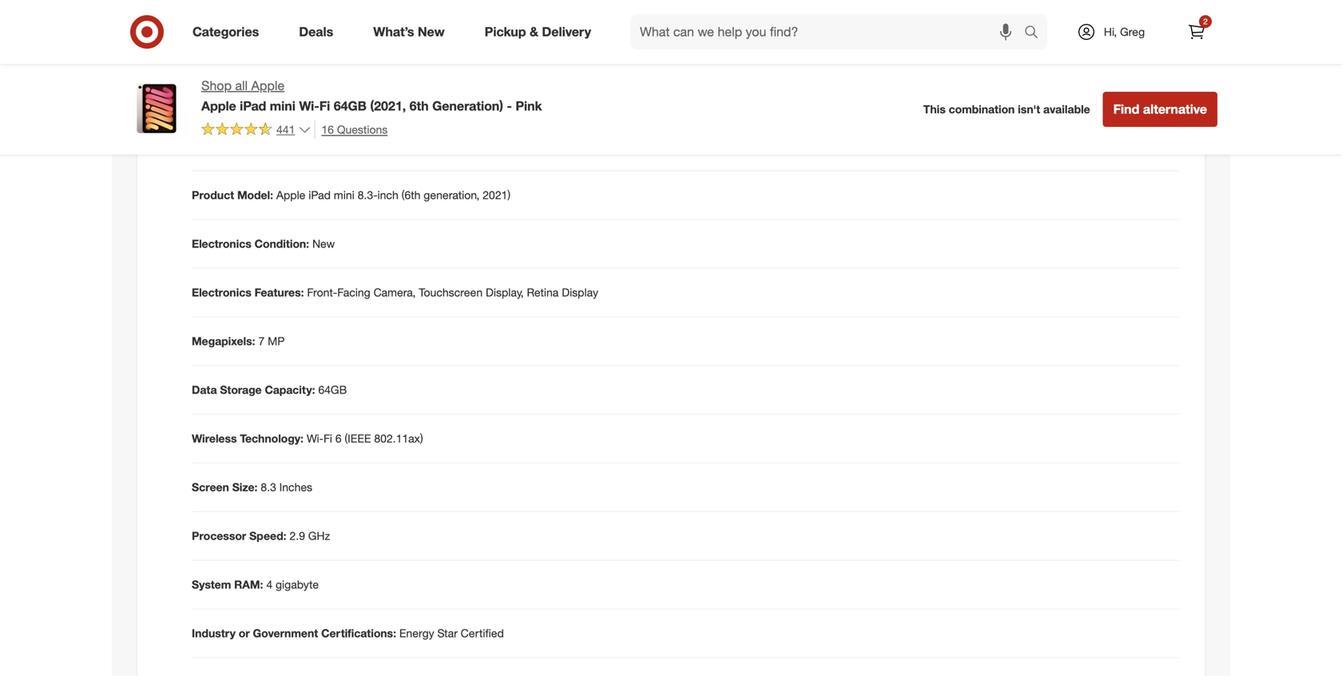Task type: describe. For each thing, give the bounding box(es) containing it.
dimensions
[[192, 91, 254, 105]]

megapixels: 7 mp
[[192, 335, 285, 348]]

1 vertical spatial wi-
[[307, 432, 324, 446]]

pickup & delivery link
[[471, 14, 611, 50]]

2 link
[[1180, 14, 1215, 50]]

2
[[1204, 16, 1208, 26]]

6
[[335, 432, 342, 446]]

specifications button
[[150, 33, 1192, 84]]

4
[[266, 578, 273, 592]]

(2021,
[[370, 98, 406, 114]]

industry
[[192, 627, 236, 641]]

size:
[[232, 481, 258, 495]]

data
[[192, 383, 217, 397]]

shop all apple apple ipad mini wi-fi 64gb (2021, 6th generation) - pink
[[201, 78, 542, 114]]

government
[[253, 627, 318, 641]]

search
[[1017, 26, 1056, 41]]

touchscreen
[[419, 286, 483, 300]]

product model: apple ipad mini 8.3-inch (6th generation, 2021)
[[192, 188, 511, 202]]

apple for model:
[[276, 188, 306, 202]]

ram:
[[234, 578, 263, 592]]

5.3
[[395, 91, 410, 105]]

ipad inside shop all apple apple ipad mini wi-fi 64gb (2021, 6th generation) - pink
[[240, 98, 266, 114]]

gigabyte
[[276, 578, 319, 592]]

or
[[239, 627, 250, 641]]

find alternative
[[1114, 101, 1207, 117]]

2021)
[[483, 188, 511, 202]]

ghz
[[308, 529, 330, 543]]

what's new link
[[360, 14, 465, 50]]

2.9
[[290, 529, 305, 543]]

16 questions
[[322, 123, 388, 137]]

processor speed: 2.9 ghz
[[192, 529, 330, 543]]

1 vertical spatial apple
[[201, 98, 236, 114]]

screen size: 8.3 inches
[[192, 481, 313, 495]]

0 horizontal spatial new
[[312, 237, 335, 251]]

camera,
[[374, 286, 416, 300]]

features:
[[255, 286, 304, 300]]

pounds
[[253, 140, 291, 154]]

&
[[530, 24, 539, 40]]

deals
[[299, 24, 333, 40]]

(d)
[[533, 91, 547, 105]]

condition:
[[255, 237, 309, 251]]

pickup
[[485, 24, 526, 40]]

(w)
[[449, 91, 466, 105]]

What can we help you find? suggestions appear below search field
[[631, 14, 1028, 50]]

combination
[[949, 102, 1015, 116]]

model:
[[237, 188, 273, 202]]

technology:
[[240, 432, 304, 446]]

16
[[322, 123, 334, 137]]

this
[[924, 102, 946, 116]]

(ieee
[[345, 432, 371, 446]]

inches left (h)
[[332, 91, 365, 105]]

certifications:
[[321, 627, 396, 641]]

front-
[[307, 286, 337, 300]]

categories
[[193, 24, 259, 40]]

data storage capacity: 64gb
[[192, 383, 347, 397]]

deals link
[[285, 14, 353, 50]]

find
[[1114, 101, 1140, 117]]

inches right 8.3
[[279, 481, 313, 495]]

wireless technology: wi-fi 6 (ieee 802.11ax)
[[192, 432, 423, 446]]

fi inside shop all apple apple ipad mini wi-fi 64gb (2021, 6th generation) - pink
[[319, 98, 330, 114]]

certified
[[461, 627, 504, 641]]

megapixels:
[[192, 335, 255, 348]]

greg
[[1120, 25, 1145, 39]]

electronics for electronics condition: new
[[192, 237, 252, 251]]

16 questions link
[[314, 121, 388, 139]]

441 link
[[201, 121, 311, 140]]

star
[[438, 627, 458, 641]]

(6th
[[402, 188, 421, 202]]

inch
[[378, 188, 399, 202]]

7.69
[[307, 91, 329, 105]]

product
[[192, 188, 234, 202]]

.65
[[235, 140, 250, 154]]

categories link
[[179, 14, 279, 50]]

energy
[[399, 627, 434, 641]]

1 x from the left
[[386, 91, 391, 105]]



Task type: vqa. For each thing, say whether or not it's contained in the screenshot.
top The Ipad
yes



Task type: locate. For each thing, give the bounding box(es) containing it.
isn't
[[1018, 102, 1041, 116]]

1 vertical spatial fi
[[324, 432, 332, 446]]

0 vertical spatial mini
[[270, 98, 296, 114]]

x right (h)
[[386, 91, 391, 105]]

1 vertical spatial ipad
[[309, 188, 331, 202]]

(h)
[[368, 91, 383, 105]]

apple
[[251, 78, 285, 93], [201, 98, 236, 114], [276, 188, 306, 202]]

8.3
[[261, 481, 276, 495]]

1 vertical spatial new
[[312, 237, 335, 251]]

pickup & delivery
[[485, 24, 591, 40]]

0 horizontal spatial x
[[386, 91, 391, 105]]

apple right model:
[[276, 188, 306, 202]]

inches right 5.3
[[413, 91, 446, 105]]

hi,
[[1104, 25, 1117, 39]]

system
[[192, 578, 231, 592]]

(overall):
[[257, 91, 304, 105]]

apple right all
[[251, 78, 285, 93]]

0 vertical spatial fi
[[319, 98, 330, 114]]

processor
[[192, 529, 246, 543]]

new right the what's
[[418, 24, 445, 40]]

x left .25
[[469, 91, 475, 105]]

mini
[[270, 98, 296, 114], [334, 188, 355, 202]]

new right condition:
[[312, 237, 335, 251]]

0 horizontal spatial mini
[[270, 98, 296, 114]]

mini left 8.3-
[[334, 188, 355, 202]]

ipad down all
[[240, 98, 266, 114]]

wi-
[[299, 98, 319, 114], [307, 432, 324, 446]]

0 vertical spatial apple
[[251, 78, 285, 93]]

weight: .65 pounds
[[192, 140, 291, 154]]

441
[[277, 122, 295, 136]]

1 vertical spatial electronics
[[192, 286, 252, 300]]

fi up 16
[[319, 98, 330, 114]]

2 vertical spatial apple
[[276, 188, 306, 202]]

-
[[507, 98, 512, 114]]

industry or government certifications: energy star certified
[[192, 627, 504, 641]]

fi
[[319, 98, 330, 114], [324, 432, 332, 446]]

wi- left 6
[[307, 432, 324, 446]]

apple for all
[[251, 78, 285, 93]]

ipad
[[240, 98, 266, 114], [309, 188, 331, 202]]

retina
[[527, 286, 559, 300]]

specifications
[[192, 49, 294, 67]]

electronics condition: new
[[192, 237, 335, 251]]

6th
[[410, 98, 429, 114]]

1 horizontal spatial x
[[469, 91, 475, 105]]

inches left (d)
[[497, 91, 530, 105]]

apple down the shop
[[201, 98, 236, 114]]

mini inside shop all apple apple ipad mini wi-fi 64gb (2021, 6th generation) - pink
[[270, 98, 296, 114]]

802.11ax)
[[374, 432, 423, 446]]

1 electronics from the top
[[192, 237, 252, 251]]

screen
[[192, 481, 229, 495]]

0 vertical spatial 64gb
[[334, 98, 367, 114]]

all
[[235, 78, 248, 93]]

x
[[386, 91, 391, 105], [469, 91, 475, 105]]

64gb up 16 questions link
[[334, 98, 367, 114]]

speed:
[[249, 529, 287, 543]]

2 x from the left
[[469, 91, 475, 105]]

fi left 6
[[324, 432, 332, 446]]

64gb inside shop all apple apple ipad mini wi-fi 64gb (2021, 6th generation) - pink
[[334, 98, 367, 114]]

facing
[[337, 286, 371, 300]]

.25
[[478, 91, 494, 105]]

electronics
[[192, 237, 252, 251], [192, 286, 252, 300]]

1 horizontal spatial ipad
[[309, 188, 331, 202]]

hi, greg
[[1104, 25, 1145, 39]]

pink
[[516, 98, 542, 114]]

inches
[[332, 91, 365, 105], [413, 91, 446, 105], [497, 91, 530, 105], [279, 481, 313, 495]]

0 vertical spatial electronics
[[192, 237, 252, 251]]

dimensions (overall): 7.69 inches (h) x 5.3 inches (w) x .25 inches (d)
[[192, 91, 547, 105]]

0 vertical spatial ipad
[[240, 98, 266, 114]]

1 vertical spatial mini
[[334, 188, 355, 202]]

wi- inside shop all apple apple ipad mini wi-fi 64gb (2021, 6th generation) - pink
[[299, 98, 319, 114]]

1 horizontal spatial mini
[[334, 188, 355, 202]]

capacity:
[[265, 383, 315, 397]]

64gb right capacity:
[[318, 383, 347, 397]]

new
[[418, 24, 445, 40], [312, 237, 335, 251]]

what's new
[[373, 24, 445, 40]]

0 vertical spatial wi-
[[299, 98, 319, 114]]

display,
[[486, 286, 524, 300]]

0 vertical spatial new
[[418, 24, 445, 40]]

delivery
[[542, 24, 591, 40]]

1 horizontal spatial new
[[418, 24, 445, 40]]

ipad left 8.3-
[[309, 188, 331, 202]]

1 vertical spatial 64gb
[[318, 383, 347, 397]]

display
[[562, 286, 599, 300]]

mini up 441
[[270, 98, 296, 114]]

2 electronics from the top
[[192, 286, 252, 300]]

wi- up 16 questions link
[[299, 98, 319, 114]]

electronics for electronics features: front-facing camera, touchscreen display, retina display
[[192, 286, 252, 300]]

image of apple ipad mini wi-fi 64gb (2021, 6th generation) - pink image
[[125, 77, 189, 141]]

mp
[[268, 335, 285, 348]]

64gb
[[334, 98, 367, 114], [318, 383, 347, 397]]

7
[[258, 335, 265, 348]]

find alternative button
[[1103, 92, 1218, 127]]

0 horizontal spatial ipad
[[240, 98, 266, 114]]

system ram: 4 gigabyte
[[192, 578, 319, 592]]

available
[[1044, 102, 1091, 116]]

weight:
[[192, 140, 231, 154]]

wireless
[[192, 432, 237, 446]]

electronics up megapixels:
[[192, 286, 252, 300]]

electronics down product
[[192, 237, 252, 251]]

alternative
[[1143, 101, 1207, 117]]

this combination isn't available
[[924, 102, 1091, 116]]

questions
[[337, 123, 388, 137]]

what's
[[373, 24, 414, 40]]

shop
[[201, 78, 232, 93]]

storage
[[220, 383, 262, 397]]

8.3-
[[358, 188, 378, 202]]

generation,
[[424, 188, 480, 202]]

electronics features: front-facing camera, touchscreen display, retina display
[[192, 286, 599, 300]]



